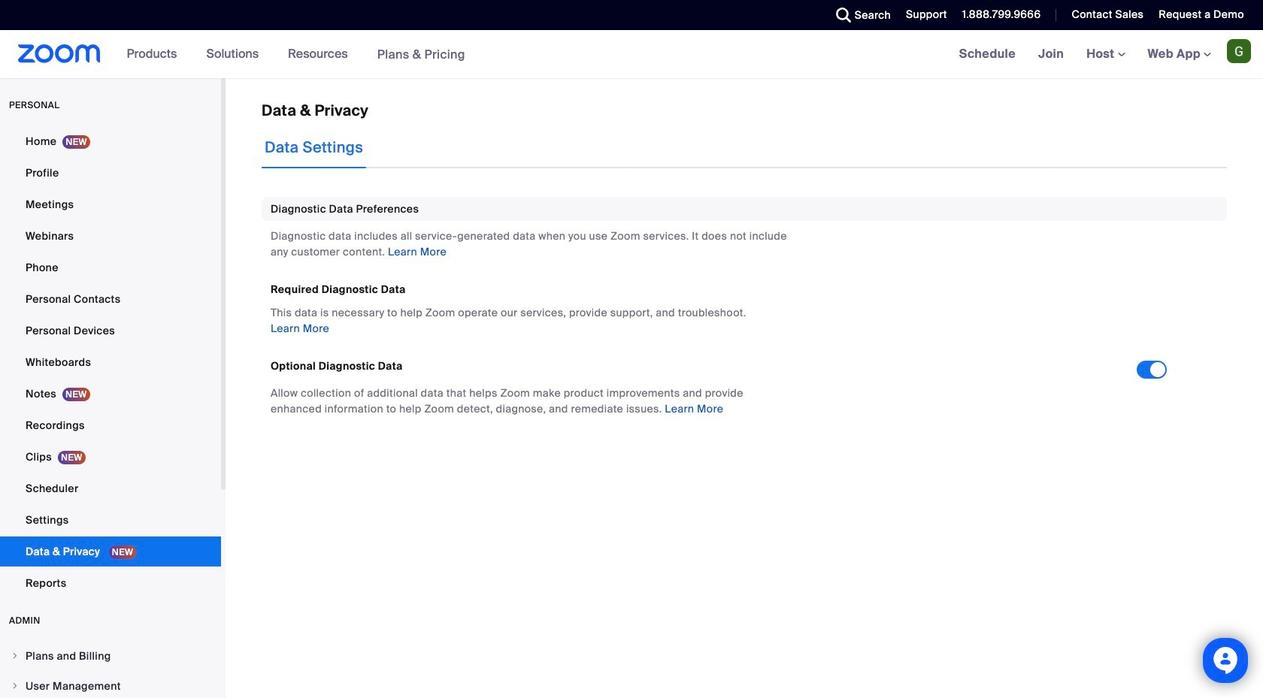 Task type: vqa. For each thing, say whether or not it's contained in the screenshot.
the profile picture
yes



Task type: locate. For each thing, give the bounding box(es) containing it.
menu item
[[0, 642, 221, 671], [0, 672, 221, 698]]

tab
[[262, 126, 366, 168]]

right image
[[11, 652, 20, 661], [11, 682, 20, 691]]

banner
[[0, 30, 1263, 79]]

1 right image from the top
[[11, 652, 20, 661]]

personal menu menu
[[0, 126, 221, 600]]

product information navigation
[[115, 30, 477, 79]]

zoom logo image
[[18, 44, 100, 63]]

profile picture image
[[1227, 39, 1251, 63]]

1 vertical spatial right image
[[11, 682, 20, 691]]

0 vertical spatial right image
[[11, 652, 20, 661]]

0 vertical spatial menu item
[[0, 642, 221, 671]]

1 vertical spatial menu item
[[0, 672, 221, 698]]



Task type: describe. For each thing, give the bounding box(es) containing it.
2 right image from the top
[[11, 682, 20, 691]]

meetings navigation
[[948, 30, 1263, 79]]

2 menu item from the top
[[0, 672, 221, 698]]

1 menu item from the top
[[0, 642, 221, 671]]

admin menu menu
[[0, 642, 221, 698]]



